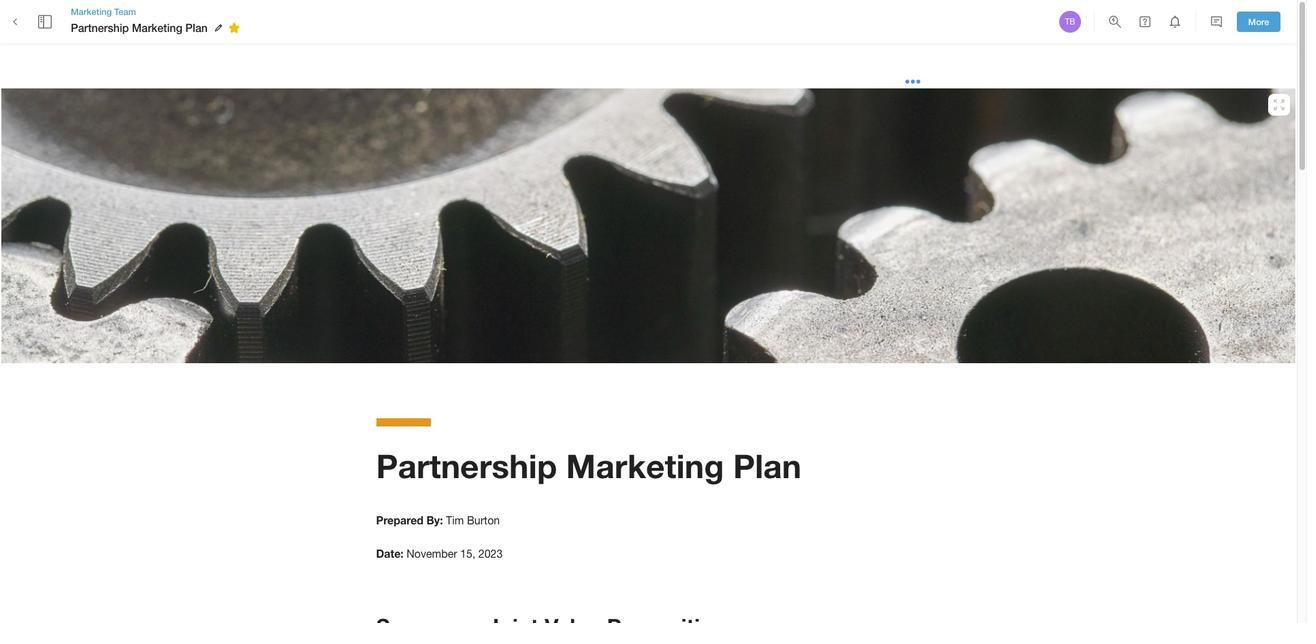 Task type: vqa. For each thing, say whether or not it's contained in the screenshot.
Search Assets... text field
no



Task type: describe. For each thing, give the bounding box(es) containing it.
0 horizontal spatial marketing
[[71, 6, 112, 17]]

remove favorite image
[[226, 20, 242, 36]]

marketing team link
[[71, 5, 245, 18]]

0 vertical spatial plan
[[186, 21, 208, 34]]

date: november 15, 2023
[[376, 548, 503, 561]]

tb
[[1066, 17, 1076, 27]]

1 vertical spatial plan
[[734, 447, 802, 485]]

team
[[114, 6, 136, 17]]

november
[[407, 548, 458, 561]]

1 horizontal spatial partnership
[[376, 447, 557, 485]]

burton
[[467, 515, 500, 527]]

tim
[[446, 515, 464, 527]]

2 vertical spatial marketing
[[566, 447, 725, 485]]

0 horizontal spatial partnership marketing plan
[[71, 21, 208, 34]]

1 vertical spatial partnership marketing plan
[[376, 447, 802, 485]]



Task type: locate. For each thing, give the bounding box(es) containing it.
1 vertical spatial partnership
[[376, 447, 557, 485]]

date:
[[376, 548, 404, 561]]

partnership marketing plan
[[71, 21, 208, 34], [376, 447, 802, 485]]

1 horizontal spatial partnership marketing plan
[[376, 447, 802, 485]]

2 horizontal spatial marketing
[[566, 447, 725, 485]]

more
[[1249, 16, 1270, 27]]

marketing
[[71, 6, 112, 17], [132, 21, 182, 34], [566, 447, 725, 485]]

plan
[[186, 21, 208, 34], [734, 447, 802, 485]]

marketing team
[[71, 6, 136, 17]]

partnership down marketing team
[[71, 21, 129, 34]]

0 vertical spatial partnership
[[71, 21, 129, 34]]

0 vertical spatial marketing
[[71, 6, 112, 17]]

15,
[[461, 548, 476, 561]]

partnership up tim
[[376, 447, 557, 485]]

1 horizontal spatial marketing
[[132, 21, 182, 34]]

prepared
[[376, 515, 424, 527]]

0 horizontal spatial plan
[[186, 21, 208, 34]]

2023
[[479, 548, 503, 561]]

1 vertical spatial marketing
[[132, 21, 182, 34]]

by:
[[427, 515, 443, 527]]

1 horizontal spatial plan
[[734, 447, 802, 485]]

more button
[[1238, 11, 1281, 32]]

prepared by: tim burton
[[376, 515, 500, 527]]

partnership
[[71, 21, 129, 34], [376, 447, 557, 485]]

0 vertical spatial partnership marketing plan
[[71, 21, 208, 34]]

0 horizontal spatial partnership
[[71, 21, 129, 34]]

tb button
[[1058, 9, 1084, 35]]



